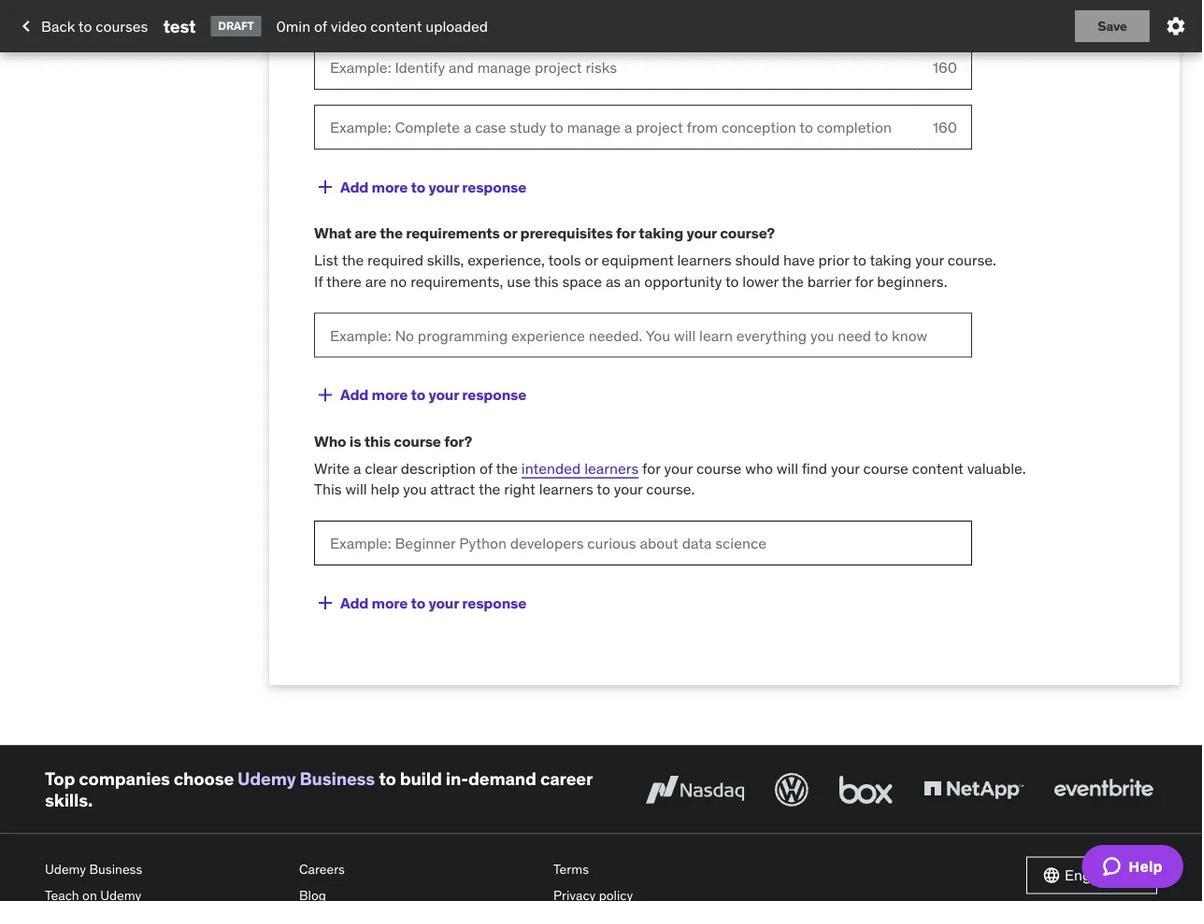 Task type: describe. For each thing, give the bounding box(es) containing it.
intended learners link
[[521, 458, 639, 477]]

terms
[[553, 861, 589, 878]]

no
[[390, 271, 407, 290]]

course?
[[720, 224, 775, 243]]

skills.
[[45, 789, 93, 811]]

0min
[[276, 16, 311, 35]]

prerequisites
[[520, 224, 613, 243]]

Example: Beginner Python developers curious about data science text field
[[314, 521, 972, 565]]

companies
[[79, 767, 170, 790]]

beginners.
[[877, 271, 947, 290]]

1 horizontal spatial course
[[696, 458, 742, 477]]

1 vertical spatial for
[[855, 271, 873, 290]]

160 for the example: identify and manage project risks text field at the top
[[933, 57, 957, 77]]

0 horizontal spatial business
[[89, 861, 142, 878]]

find
[[802, 458, 827, 477]]

0 vertical spatial will
[[777, 458, 798, 477]]

medium image for what are the requirements or prerequisites for taking your course?
[[314, 384, 336, 406]]

lower
[[742, 271, 778, 290]]

1 response from the top
[[462, 177, 526, 196]]

1 vertical spatial or
[[585, 250, 598, 270]]

2 vertical spatial learners
[[539, 479, 593, 498]]

course settings image
[[1165, 15, 1187, 37]]

1 vertical spatial udemy business link
[[45, 857, 284, 883]]

0 vertical spatial udemy business link
[[238, 767, 375, 790]]

for?
[[444, 431, 472, 451]]

english button
[[1026, 857, 1157, 894]]

1 add from the top
[[340, 177, 369, 196]]

who
[[314, 431, 346, 451]]

prior
[[818, 250, 849, 270]]

more for the
[[372, 385, 408, 404]]

to inside to build in-demand career skills.
[[379, 767, 396, 790]]

0 horizontal spatial content
[[370, 16, 422, 35]]

0 vertical spatial of
[[314, 16, 327, 35]]

netapp image
[[920, 769, 1027, 810]]

the down the have
[[782, 271, 804, 290]]

to inside who is this course for? write a clear description of the intended learners for your course who will find your course content valuable. this will help you attract the right learners to your course.
[[597, 479, 610, 498]]

who is this course for? write a clear description of the intended learners for your course who will find your course content valuable. this will help you attract the right learners to your course.
[[314, 431, 1026, 498]]

an
[[624, 271, 641, 290]]

of inside who is this course for? write a clear description of the intended learners for your course who will find your course content valuable. this will help you attract the right learners to your course.
[[479, 458, 492, 477]]

should
[[735, 250, 780, 270]]

is
[[349, 431, 361, 451]]

more for this
[[372, 593, 408, 612]]

eventbrite image
[[1050, 769, 1157, 810]]

the up the 'required'
[[380, 224, 403, 243]]

add more to your response button for course
[[314, 580, 526, 625]]

intended
[[521, 458, 581, 477]]

courses
[[96, 16, 148, 35]]

the up there
[[342, 250, 364, 270]]

barrier
[[807, 271, 851, 290]]

medium image
[[314, 176, 336, 198]]

1 vertical spatial are
[[365, 271, 386, 290]]

if
[[314, 271, 323, 290]]

for inside who is this course for? write a clear description of the intended learners for your course who will find your course content valuable. this will help you attract the right learners to your course.
[[642, 458, 661, 477]]

skills,
[[427, 250, 464, 270]]

the up right
[[496, 458, 518, 477]]

requirements
[[406, 224, 500, 243]]

160 for example: complete a case study to manage a project from conception to completion "text field"
[[933, 117, 957, 136]]

help
[[371, 479, 400, 498]]

who
[[745, 458, 773, 477]]

the left right
[[478, 479, 500, 498]]

as
[[606, 271, 621, 290]]

you
[[403, 479, 427, 498]]

this
[[314, 479, 342, 498]]

career
[[540, 767, 592, 790]]

nasdaq image
[[641, 769, 749, 810]]

1 vertical spatial will
[[345, 479, 367, 498]]

space
[[562, 271, 602, 290]]

equipment
[[602, 250, 674, 270]]

content inside who is this course for? write a clear description of the intended learners for your course who will find your course content valuable. this will help you attract the right learners to your course.
[[912, 458, 964, 477]]

learners inside what are the requirements or prerequisites for taking your course? list the required skills, experience, tools or equipment learners should have prior to taking your course. if there are no requirements, use this space as an opportunity to lower the barrier for beginners.
[[677, 250, 731, 270]]

Example: Identify and manage project risks text field
[[314, 45, 918, 90]]

back to courses link
[[15, 10, 148, 42]]



Task type: vqa. For each thing, say whether or not it's contained in the screenshot.
'Of' inside the Who is this course for? Write a clear description of the intended learners for your course who will find your course content valuable. This will help you attract the right learners to your course.
yes



Task type: locate. For each thing, give the bounding box(es) containing it.
1 vertical spatial more
[[372, 385, 408, 404]]

160
[[933, 57, 957, 77], [933, 117, 957, 136]]

uploaded
[[426, 16, 488, 35]]

required
[[367, 250, 423, 270]]

Example: No programming experience needed. You will learn everything you need to know text field
[[314, 313, 972, 358]]

business
[[300, 767, 375, 790], [89, 861, 142, 878]]

2 vertical spatial more
[[372, 593, 408, 612]]

2 response from the top
[[462, 385, 526, 404]]

udemy right 'choose'
[[238, 767, 296, 790]]

this
[[534, 271, 559, 290], [364, 431, 391, 451]]

content left the valuable.
[[912, 458, 964, 477]]

0 horizontal spatial or
[[503, 224, 517, 243]]

0 vertical spatial 160
[[933, 57, 957, 77]]

save button
[[1075, 10, 1150, 42]]

1 vertical spatial this
[[364, 431, 391, 451]]

1 horizontal spatial course.
[[948, 250, 996, 270]]

1 vertical spatial udemy
[[45, 861, 86, 878]]

for right barrier
[[855, 271, 873, 290]]

demand
[[468, 767, 536, 790]]

medium image
[[15, 15, 37, 37], [314, 384, 336, 406], [314, 592, 336, 614]]

2 vertical spatial add
[[340, 593, 369, 612]]

1 horizontal spatial content
[[912, 458, 964, 477]]

a
[[353, 458, 361, 477]]

list
[[314, 250, 338, 270]]

this right use
[[534, 271, 559, 290]]

your
[[429, 177, 459, 196], [686, 224, 717, 243], [915, 250, 944, 270], [429, 385, 459, 404], [664, 458, 693, 477], [831, 458, 860, 477], [614, 479, 643, 498], [429, 593, 459, 612]]

0 vertical spatial udemy
[[238, 767, 296, 790]]

2 add more to your response button from the top
[[314, 373, 526, 417]]

what
[[314, 224, 351, 243]]

this right is
[[364, 431, 391, 451]]

0 vertical spatial are
[[355, 224, 377, 243]]

1 vertical spatial response
[[462, 385, 526, 404]]

content
[[370, 16, 422, 35], [912, 458, 964, 477]]

0 horizontal spatial course
[[394, 431, 441, 451]]

course. inside who is this course for? write a clear description of the intended learners for your course who will find your course content valuable. this will help you attract the right learners to your course.
[[646, 479, 695, 498]]

the
[[380, 224, 403, 243], [342, 250, 364, 270], [782, 271, 804, 290], [496, 458, 518, 477], [478, 479, 500, 498]]

1 horizontal spatial of
[[479, 458, 492, 477]]

1 vertical spatial medium image
[[314, 384, 336, 406]]

or up space
[[585, 250, 598, 270]]

3 add more to your response button from the top
[[314, 580, 526, 625]]

course.
[[948, 250, 996, 270], [646, 479, 695, 498]]

terms link
[[553, 857, 793, 883]]

1 vertical spatial add more to your response button
[[314, 373, 526, 417]]

add
[[340, 177, 369, 196], [340, 385, 369, 404], [340, 593, 369, 612]]

1 vertical spatial 160
[[933, 117, 957, 136]]

medium image inside back to courses link
[[15, 15, 37, 37]]

english
[[1065, 865, 1114, 885]]

2 vertical spatial response
[[462, 593, 526, 612]]

to
[[78, 16, 92, 35], [411, 177, 425, 196], [853, 250, 866, 270], [725, 271, 739, 290], [411, 385, 425, 404], [597, 479, 610, 498], [411, 593, 425, 612], [379, 767, 396, 790]]

box image
[[835, 769, 897, 810]]

have
[[783, 250, 815, 270]]

3 add more to your response from the top
[[340, 593, 526, 612]]

this inside who is this course for? write a clear description of the intended learners for your course who will find your course content valuable. this will help you attract the right learners to your course.
[[364, 431, 391, 451]]

careers
[[299, 861, 345, 878]]

of right '0min'
[[314, 16, 327, 35]]

attract
[[430, 479, 475, 498]]

description
[[401, 458, 476, 477]]

taking up equipment
[[639, 224, 683, 243]]

1 horizontal spatial udemy
[[238, 767, 296, 790]]

or up experience,
[[503, 224, 517, 243]]

0 horizontal spatial course.
[[646, 479, 695, 498]]

back
[[41, 16, 75, 35]]

requirements,
[[410, 271, 503, 290]]

2 horizontal spatial course
[[863, 458, 908, 477]]

0 vertical spatial taking
[[639, 224, 683, 243]]

response for for?
[[462, 593, 526, 612]]

test
[[163, 15, 196, 37]]

1 vertical spatial add
[[340, 385, 369, 404]]

careers link
[[299, 857, 538, 883]]

0 horizontal spatial this
[[364, 431, 391, 451]]

1 vertical spatial business
[[89, 861, 142, 878]]

add more to your response for requirements
[[340, 385, 526, 404]]

3 more from the top
[[372, 593, 408, 612]]

0 vertical spatial learners
[[677, 250, 731, 270]]

0 horizontal spatial udemy
[[45, 861, 86, 878]]

1 vertical spatial add more to your response
[[340, 385, 526, 404]]

0 vertical spatial add
[[340, 177, 369, 196]]

course right the find
[[863, 458, 908, 477]]

1 horizontal spatial taking
[[870, 250, 912, 270]]

there
[[326, 271, 362, 290]]

3 add from the top
[[340, 593, 369, 612]]

business down skills.
[[89, 861, 142, 878]]

small image
[[1042, 866, 1061, 885]]

udemy business
[[45, 861, 142, 878]]

Example: Estimate project timelines and budgets text field
[[314, 0, 918, 30]]

to build in-demand career skills.
[[45, 767, 592, 811]]

1 vertical spatial of
[[479, 458, 492, 477]]

are
[[355, 224, 377, 243], [365, 271, 386, 290]]

back to courses
[[41, 16, 148, 35]]

3 response from the top
[[462, 593, 526, 612]]

course up description
[[394, 431, 441, 451]]

course left who on the bottom right of page
[[696, 458, 742, 477]]

0 vertical spatial medium image
[[15, 15, 37, 37]]

learners up 'opportunity'
[[677, 250, 731, 270]]

course
[[394, 431, 441, 451], [696, 458, 742, 477], [863, 458, 908, 477]]

1 horizontal spatial for
[[642, 458, 661, 477]]

tools
[[548, 250, 581, 270]]

2 add more to your response from the top
[[340, 385, 526, 404]]

0 vertical spatial business
[[300, 767, 375, 790]]

are left no
[[365, 271, 386, 290]]

build
[[400, 767, 442, 790]]

0 vertical spatial content
[[370, 16, 422, 35]]

clear
[[365, 458, 397, 477]]

1 horizontal spatial this
[[534, 271, 559, 290]]

more
[[372, 177, 408, 196], [372, 385, 408, 404], [372, 593, 408, 612]]

top companies choose udemy business
[[45, 767, 375, 790]]

top
[[45, 767, 75, 790]]

1 add more to your response from the top
[[340, 177, 526, 196]]

0 vertical spatial more
[[372, 177, 408, 196]]

0min of video content uploaded
[[276, 16, 488, 35]]

1 vertical spatial taking
[[870, 250, 912, 270]]

2 more from the top
[[372, 385, 408, 404]]

will left the find
[[777, 458, 798, 477]]

0 horizontal spatial for
[[616, 224, 636, 243]]

for up equipment
[[616, 224, 636, 243]]

0 horizontal spatial will
[[345, 479, 367, 498]]

of
[[314, 16, 327, 35], [479, 458, 492, 477]]

right
[[504, 479, 535, 498]]

1 horizontal spatial will
[[777, 458, 798, 477]]

or
[[503, 224, 517, 243], [585, 250, 598, 270]]

content right video
[[370, 16, 422, 35]]

add for are
[[340, 385, 369, 404]]

video
[[331, 16, 367, 35]]

0 vertical spatial response
[[462, 177, 526, 196]]

1 horizontal spatial business
[[300, 767, 375, 790]]

draft
[[218, 19, 254, 33]]

udemy down skills.
[[45, 861, 86, 878]]

in-
[[446, 767, 468, 790]]

2 vertical spatial for
[[642, 458, 661, 477]]

0 vertical spatial add more to your response
[[340, 177, 526, 196]]

1 horizontal spatial or
[[585, 250, 598, 270]]

response
[[462, 177, 526, 196], [462, 385, 526, 404], [462, 593, 526, 612]]

add for is
[[340, 593, 369, 612]]

learners
[[677, 250, 731, 270], [584, 458, 639, 477], [539, 479, 593, 498]]

what are the requirements or prerequisites for taking your course? list the required skills, experience, tools or equipment learners should have prior to taking your course. if there are no requirements, use this space as an opportunity to lower the barrier for beginners.
[[314, 224, 996, 290]]

course. inside what are the requirements or prerequisites for taking your course? list the required skills, experience, tools or equipment learners should have prior to taking your course. if there are no requirements, use this space as an opportunity to lower the barrier for beginners.
[[948, 250, 996, 270]]

this inside what are the requirements or prerequisites for taking your course? list the required skills, experience, tools or equipment learners should have prior to taking your course. if there are no requirements, use this space as an opportunity to lower the barrier for beginners.
[[534, 271, 559, 290]]

business left "build"
[[300, 767, 375, 790]]

2 add from the top
[[340, 385, 369, 404]]

save
[[1098, 17, 1127, 34]]

learners right intended
[[584, 458, 639, 477]]

1 vertical spatial content
[[912, 458, 964, 477]]

udemy business link
[[238, 767, 375, 790], [45, 857, 284, 883]]

taking
[[639, 224, 683, 243], [870, 250, 912, 270]]

of right description
[[479, 458, 492, 477]]

0 vertical spatial add more to your response button
[[314, 165, 526, 210]]

0 vertical spatial for
[[616, 224, 636, 243]]

2 horizontal spatial for
[[855, 271, 873, 290]]

2 vertical spatial add more to your response
[[340, 593, 526, 612]]

will
[[777, 458, 798, 477], [345, 479, 367, 498]]

choose
[[174, 767, 234, 790]]

for
[[616, 224, 636, 243], [855, 271, 873, 290], [642, 458, 661, 477]]

will down a
[[345, 479, 367, 498]]

taking up beginners.
[[870, 250, 912, 270]]

volkswagen image
[[771, 769, 812, 810]]

2 vertical spatial medium image
[[314, 592, 336, 614]]

use
[[507, 271, 531, 290]]

0 vertical spatial or
[[503, 224, 517, 243]]

opportunity
[[644, 271, 722, 290]]

add more to your response button for requirements
[[314, 373, 526, 417]]

1 160 from the top
[[933, 57, 957, 77]]

add more to your response
[[340, 177, 526, 196], [340, 385, 526, 404], [340, 593, 526, 612]]

1 vertical spatial learners
[[584, 458, 639, 477]]

0 horizontal spatial taking
[[639, 224, 683, 243]]

Example: Complete a case study to manage a project from conception to completion text field
[[314, 105, 918, 150]]

0 horizontal spatial of
[[314, 16, 327, 35]]

medium image for who is this course for?
[[314, 592, 336, 614]]

learners down intended learners link at bottom
[[539, 479, 593, 498]]

1 add more to your response button from the top
[[314, 165, 526, 210]]

2 vertical spatial add more to your response button
[[314, 580, 526, 625]]

response for or
[[462, 385, 526, 404]]

are right what
[[355, 224, 377, 243]]

add more to your response button
[[314, 165, 526, 210], [314, 373, 526, 417], [314, 580, 526, 625]]

experience,
[[468, 250, 545, 270]]

2 160 from the top
[[933, 117, 957, 136]]

add more to your response for course
[[340, 593, 526, 612]]

0 vertical spatial course.
[[948, 250, 996, 270]]

1 vertical spatial course.
[[646, 479, 695, 498]]

udemy
[[238, 767, 296, 790], [45, 861, 86, 878]]

1 more from the top
[[372, 177, 408, 196]]

write
[[314, 458, 350, 477]]

0 vertical spatial this
[[534, 271, 559, 290]]

valuable.
[[967, 458, 1026, 477]]

for right intended learners link at bottom
[[642, 458, 661, 477]]



